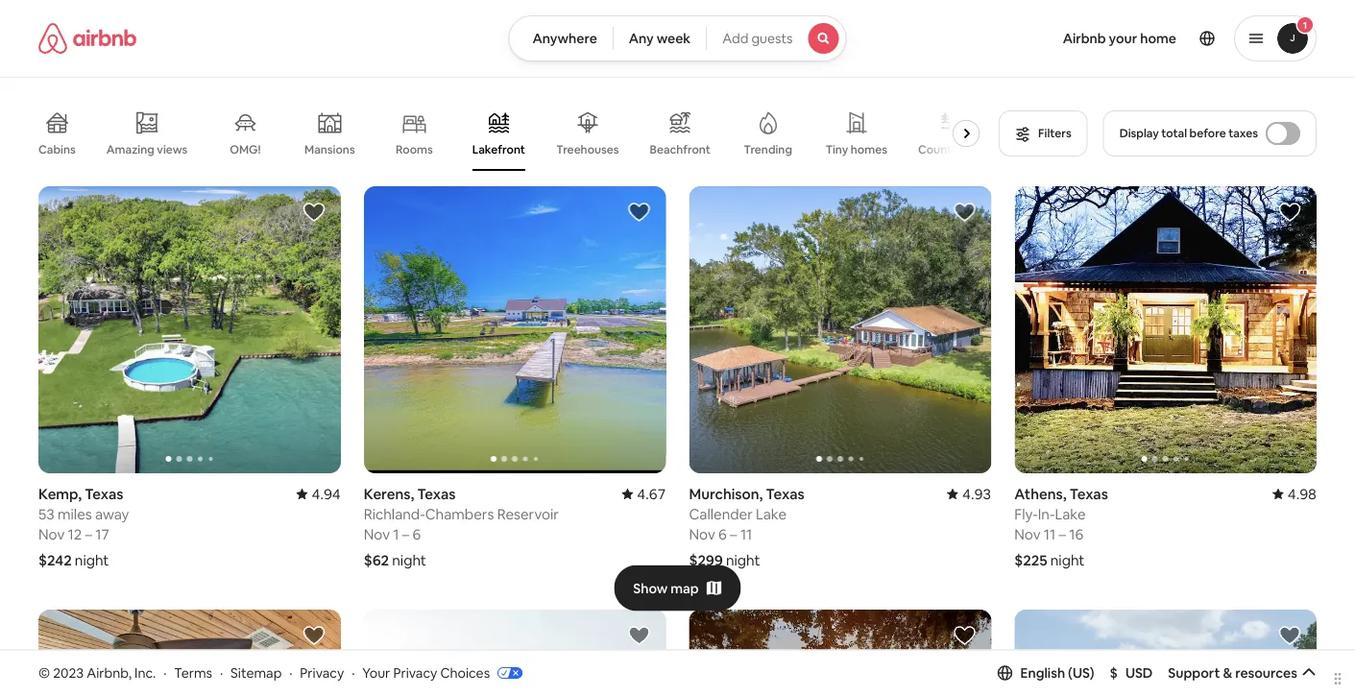 Task type: describe. For each thing, give the bounding box(es) containing it.
rooms
[[396, 142, 433, 157]]

add to wishlist: kerens, texas image
[[628, 201, 651, 224]]

week
[[657, 30, 691, 47]]

tiny homes
[[826, 142, 887, 157]]

reservoir
[[497, 505, 559, 523]]

texas for athens, texas
[[1070, 485, 1108, 503]]

any week
[[629, 30, 691, 47]]

homes
[[851, 142, 887, 157]]

english (us) button
[[998, 664, 1095, 682]]

sitemap link
[[231, 664, 282, 682]]

home
[[1140, 30, 1177, 47]]

fly-
[[1015, 505, 1038, 523]]

miles
[[58, 505, 92, 523]]

display total before taxes
[[1120, 126, 1258, 141]]

kerens, texas richland-chambers reservoir nov 1 – 6 $62 night
[[364, 485, 559, 570]]

airbnb,
[[87, 664, 132, 682]]

profile element
[[870, 0, 1317, 77]]

support & resources button
[[1168, 664, 1317, 682]]

nov for richland-
[[364, 525, 390, 544]]

add to wishlist: athens, texas image
[[1278, 201, 1301, 224]]

– for nov 1 – 6
[[402, 525, 409, 544]]

total
[[1162, 126, 1187, 141]]

night for $225
[[1051, 551, 1085, 570]]

6 inside kerens, texas richland-chambers reservoir nov 1 – 6 $62 night
[[413, 525, 421, 544]]

2 privacy from the left
[[393, 664, 437, 682]]

your
[[362, 664, 390, 682]]

– for nov 11 – 16
[[1059, 525, 1066, 544]]

anywhere
[[533, 30, 597, 47]]

cabins
[[38, 142, 76, 157]]

any week button
[[613, 15, 707, 61]]

(us)
[[1068, 664, 1095, 682]]

usd
[[1126, 664, 1153, 682]]

any
[[629, 30, 654, 47]]

add to wishlist: fort worth, texas image
[[628, 624, 651, 647]]

©
[[38, 664, 50, 682]]

night for $242
[[75, 551, 109, 570]]

nov for fly-
[[1015, 525, 1041, 544]]

texas for murchison, texas
[[766, 485, 805, 503]]

countryside
[[918, 142, 985, 157]]

your privacy choices link
[[362, 664, 523, 683]]

add
[[722, 30, 749, 47]]

2 add to wishlist: mabank, texas image from the left
[[1278, 624, 1301, 647]]

terms · sitemap · privacy
[[174, 664, 344, 682]]

tiny
[[826, 142, 848, 157]]

texas for kerens, texas
[[417, 485, 456, 503]]

$242
[[38, 551, 72, 570]]

lake inside athens, texas fly-in-lake nov 11 – 16 $225 night
[[1055, 505, 1086, 523]]

away
[[95, 505, 129, 523]]

kemp, texas 53 miles away nov 12 – 17 $242 night
[[38, 485, 129, 570]]

4.93
[[962, 485, 991, 503]]

add to wishlist: mabank, texas image
[[953, 624, 976, 647]]

resources
[[1235, 664, 1298, 682]]

4.98
[[1288, 485, 1317, 503]]

display total before taxes button
[[1103, 110, 1317, 157]]

add guests button
[[706, 15, 847, 61]]

1 · from the left
[[163, 664, 167, 682]]

nov for 53
[[38, 525, 65, 544]]

&
[[1223, 664, 1233, 682]]

add to wishlist: kemp, texas image
[[302, 201, 325, 224]]

1 button
[[1234, 15, 1317, 61]]

airbnb
[[1063, 30, 1106, 47]]

english
[[1021, 664, 1065, 682]]

anywhere button
[[508, 15, 614, 61]]

your
[[1109, 30, 1137, 47]]

11 inside athens, texas fly-in-lake nov 11 – 16 $225 night
[[1044, 525, 1056, 544]]

add guests
[[722, 30, 793, 47]]

4 · from the left
[[352, 664, 355, 682]]

$ usd
[[1110, 664, 1153, 682]]

2023
[[53, 664, 84, 682]]

1 inside "dropdown button"
[[1303, 19, 1307, 31]]

$62
[[364, 551, 389, 570]]

privacy link
[[300, 664, 344, 682]]

athens,
[[1015, 485, 1067, 503]]

amazing views
[[106, 142, 188, 157]]

trending
[[744, 142, 792, 157]]

lakefront
[[472, 142, 525, 157]]

4.98 out of 5 average rating image
[[1272, 485, 1317, 503]]

show
[[633, 580, 668, 597]]

1 inside kerens, texas richland-chambers reservoir nov 1 – 6 $62 night
[[393, 525, 399, 544]]

treehouses
[[556, 142, 619, 157]]

your privacy choices
[[362, 664, 490, 682]]



Task type: vqa. For each thing, say whether or not it's contained in the screenshot.


Task type: locate. For each thing, give the bounding box(es) containing it.
0 vertical spatial 1
[[1303, 19, 1307, 31]]

sitemap
[[231, 664, 282, 682]]

3 nov from the left
[[689, 525, 715, 544]]

before
[[1190, 126, 1226, 141]]

omg!
[[230, 142, 261, 157]]

lake
[[756, 505, 787, 523], [1055, 505, 1086, 523]]

$225
[[1015, 551, 1047, 570]]

callender
[[689, 505, 753, 523]]

1 – from the left
[[85, 525, 92, 544]]

texas right the murchison,
[[766, 485, 805, 503]]

texas for kemp, texas
[[85, 485, 123, 503]]

1 texas from the left
[[85, 485, 123, 503]]

0 horizontal spatial 11
[[740, 525, 752, 544]]

· left privacy link
[[289, 664, 292, 682]]

6
[[413, 525, 421, 544], [719, 525, 727, 544]]

1 horizontal spatial 1
[[1303, 19, 1307, 31]]

11 inside murchison, texas callender lake nov 6 – 11 $299 night
[[740, 525, 752, 544]]

– inside "kemp, texas 53 miles away nov 12 – 17 $242 night"
[[85, 525, 92, 544]]

0 horizontal spatial 1
[[393, 525, 399, 544]]

1 night from the left
[[75, 551, 109, 570]]

nov inside athens, texas fly-in-lake nov 11 – 16 $225 night
[[1015, 525, 1041, 544]]

· right terms
[[220, 664, 223, 682]]

filters button
[[999, 110, 1088, 157]]

4.94
[[312, 485, 341, 503]]

0 horizontal spatial lake
[[756, 505, 787, 523]]

$299
[[689, 551, 723, 570]]

© 2023 airbnb, inc. ·
[[38, 664, 167, 682]]

2 – from the left
[[402, 525, 409, 544]]

beachfront
[[650, 142, 711, 157]]

nov inside kerens, texas richland-chambers reservoir nov 1 – 6 $62 night
[[364, 525, 390, 544]]

4 – from the left
[[1059, 525, 1066, 544]]

lake up 16
[[1055, 505, 1086, 523]]

night down 16
[[1051, 551, 1085, 570]]

terms link
[[174, 664, 212, 682]]

– inside athens, texas fly-in-lake nov 11 – 16 $225 night
[[1059, 525, 1066, 544]]

None search field
[[508, 15, 847, 61]]

0 horizontal spatial add to wishlist: mabank, texas image
[[302, 624, 325, 647]]

night inside kerens, texas richland-chambers reservoir nov 1 – 6 $62 night
[[392, 551, 426, 570]]

night for $62
[[392, 551, 426, 570]]

support
[[1168, 664, 1220, 682]]

4.67 out of 5 average rating image
[[622, 485, 666, 503]]

3 – from the left
[[730, 525, 737, 544]]

2 6 from the left
[[719, 525, 727, 544]]

3 texas from the left
[[766, 485, 805, 503]]

1 nov from the left
[[38, 525, 65, 544]]

nov up $299
[[689, 525, 715, 544]]

night right $299
[[726, 551, 760, 570]]

add to wishlist: mabank, texas image
[[302, 624, 325, 647], [1278, 624, 1301, 647]]

mansions
[[305, 142, 355, 157]]

nov inside "kemp, texas 53 miles away nov 12 – 17 $242 night"
[[38, 525, 65, 544]]

airbnb your home
[[1063, 30, 1177, 47]]

night inside athens, texas fly-in-lake nov 11 – 16 $225 night
[[1051, 551, 1085, 570]]

1 horizontal spatial privacy
[[393, 664, 437, 682]]

texas up 16
[[1070, 485, 1108, 503]]

2 night from the left
[[392, 551, 426, 570]]

choices
[[440, 664, 490, 682]]

map
[[671, 580, 699, 597]]

inc.
[[134, 664, 156, 682]]

display
[[1120, 126, 1159, 141]]

1 add to wishlist: mabank, texas image from the left
[[302, 624, 325, 647]]

1 horizontal spatial add to wishlist: mabank, texas image
[[1278, 624, 1301, 647]]

2 · from the left
[[220, 664, 223, 682]]

show map button
[[614, 565, 741, 611]]

group
[[38, 96, 988, 171], [38, 186, 341, 474], [364, 186, 666, 474], [689, 186, 991, 474], [1015, 186, 1317, 474], [38, 610, 341, 696], [364, 610, 666, 696], [689, 610, 991, 696], [1015, 610, 1317, 696]]

1 horizontal spatial 6
[[719, 525, 727, 544]]

support & resources
[[1168, 664, 1298, 682]]

4.67
[[637, 485, 666, 503]]

murchison, texas callender lake nov 6 – 11 $299 night
[[689, 485, 805, 570]]

– for nov 12 – 17
[[85, 525, 92, 544]]

nov down fly-
[[1015, 525, 1041, 544]]

texas inside kerens, texas richland-chambers reservoir nov 1 – 6 $62 night
[[417, 485, 456, 503]]

– inside kerens, texas richland-chambers reservoir nov 1 – 6 $62 night
[[402, 525, 409, 544]]

none search field containing anywhere
[[508, 15, 847, 61]]

add to wishlist: mabank, texas image up resources
[[1278, 624, 1301, 647]]

night
[[75, 551, 109, 570], [392, 551, 426, 570], [726, 551, 760, 570], [1051, 551, 1085, 570]]

kerens,
[[364, 485, 414, 503]]

0 horizontal spatial privacy
[[300, 664, 344, 682]]

1 11 from the left
[[740, 525, 752, 544]]

2 11 from the left
[[1044, 525, 1056, 544]]

nov inside murchison, texas callender lake nov 6 – 11 $299 night
[[689, 525, 715, 544]]

night down 17
[[75, 551, 109, 570]]

2 texas from the left
[[417, 485, 456, 503]]

– inside murchison, texas callender lake nov 6 – 11 $299 night
[[730, 525, 737, 544]]

texas up chambers
[[417, 485, 456, 503]]

11
[[740, 525, 752, 544], [1044, 525, 1056, 544]]

1 vertical spatial 1
[[393, 525, 399, 544]]

– down richland-
[[402, 525, 409, 544]]

3 · from the left
[[289, 664, 292, 682]]

4 nov from the left
[[1015, 525, 1041, 544]]

·
[[163, 664, 167, 682], [220, 664, 223, 682], [289, 664, 292, 682], [352, 664, 355, 682]]

1 lake from the left
[[756, 505, 787, 523]]

chambers
[[425, 505, 494, 523]]

–
[[85, 525, 92, 544], [402, 525, 409, 544], [730, 525, 737, 544], [1059, 525, 1066, 544]]

texas inside "kemp, texas 53 miles away nov 12 – 17 $242 night"
[[85, 485, 123, 503]]

add to wishlist: murchison, texas image
[[953, 201, 976, 224]]

nov up $62
[[364, 525, 390, 544]]

night right $62
[[392, 551, 426, 570]]

6 inside murchison, texas callender lake nov 6 – 11 $299 night
[[719, 525, 727, 544]]

– left 17
[[85, 525, 92, 544]]

airbnb your home link
[[1051, 18, 1188, 59]]

· right inc.
[[163, 664, 167, 682]]

– down callender at the right bottom
[[730, 525, 737, 544]]

richland-
[[364, 505, 425, 523]]

group containing amazing views
[[38, 96, 988, 171]]

privacy right your
[[393, 664, 437, 682]]

1 horizontal spatial 11
[[1044, 525, 1056, 544]]

6 down callender at the right bottom
[[719, 525, 727, 544]]

53
[[38, 505, 54, 523]]

· left your
[[352, 664, 355, 682]]

amazing
[[106, 142, 154, 157]]

terms
[[174, 664, 212, 682]]

night inside "kemp, texas 53 miles away nov 12 – 17 $242 night"
[[75, 551, 109, 570]]

in-
[[1038, 505, 1055, 523]]

1 6 from the left
[[413, 525, 421, 544]]

1 horizontal spatial lake
[[1055, 505, 1086, 523]]

night inside murchison, texas callender lake nov 6 – 11 $299 night
[[726, 551, 760, 570]]

texas inside athens, texas fly-in-lake nov 11 – 16 $225 night
[[1070, 485, 1108, 503]]

4 texas from the left
[[1070, 485, 1108, 503]]

privacy left your
[[300, 664, 344, 682]]

nov
[[38, 525, 65, 544], [364, 525, 390, 544], [689, 525, 715, 544], [1015, 525, 1041, 544]]

lake inside murchison, texas callender lake nov 6 – 11 $299 night
[[756, 505, 787, 523]]

0 horizontal spatial 6
[[413, 525, 421, 544]]

show map
[[633, 580, 699, 597]]

guests
[[752, 30, 793, 47]]

1 privacy from the left
[[300, 664, 344, 682]]

– left 16
[[1059, 525, 1066, 544]]

4.94 out of 5 average rating image
[[296, 485, 341, 503]]

add to wishlist: mabank, texas image up privacy link
[[302, 624, 325, 647]]

4 night from the left
[[1051, 551, 1085, 570]]

11 down callender at the right bottom
[[740, 525, 752, 544]]

english (us)
[[1021, 664, 1095, 682]]

texas inside murchison, texas callender lake nov 6 – 11 $299 night
[[766, 485, 805, 503]]

$
[[1110, 664, 1118, 682]]

taxes
[[1229, 126, 1258, 141]]

11 down in-
[[1044, 525, 1056, 544]]

1
[[1303, 19, 1307, 31], [393, 525, 399, 544]]

2 nov from the left
[[364, 525, 390, 544]]

lake down the murchison,
[[756, 505, 787, 523]]

6 down richland-
[[413, 525, 421, 544]]

athens, texas fly-in-lake nov 11 – 16 $225 night
[[1015, 485, 1108, 570]]

4.93 out of 5 average rating image
[[947, 485, 991, 503]]

murchison,
[[689, 485, 763, 503]]

privacy
[[300, 664, 344, 682], [393, 664, 437, 682]]

2 lake from the left
[[1055, 505, 1086, 523]]

kemp,
[[38, 485, 82, 503]]

texas
[[85, 485, 123, 503], [417, 485, 456, 503], [766, 485, 805, 503], [1070, 485, 1108, 503]]

nov down 53
[[38, 525, 65, 544]]

texas up away
[[85, 485, 123, 503]]

filters
[[1038, 126, 1072, 141]]

views
[[157, 142, 188, 157]]

16
[[1069, 525, 1084, 544]]

3 night from the left
[[726, 551, 760, 570]]

12
[[68, 525, 82, 544]]

17
[[95, 525, 109, 544]]



